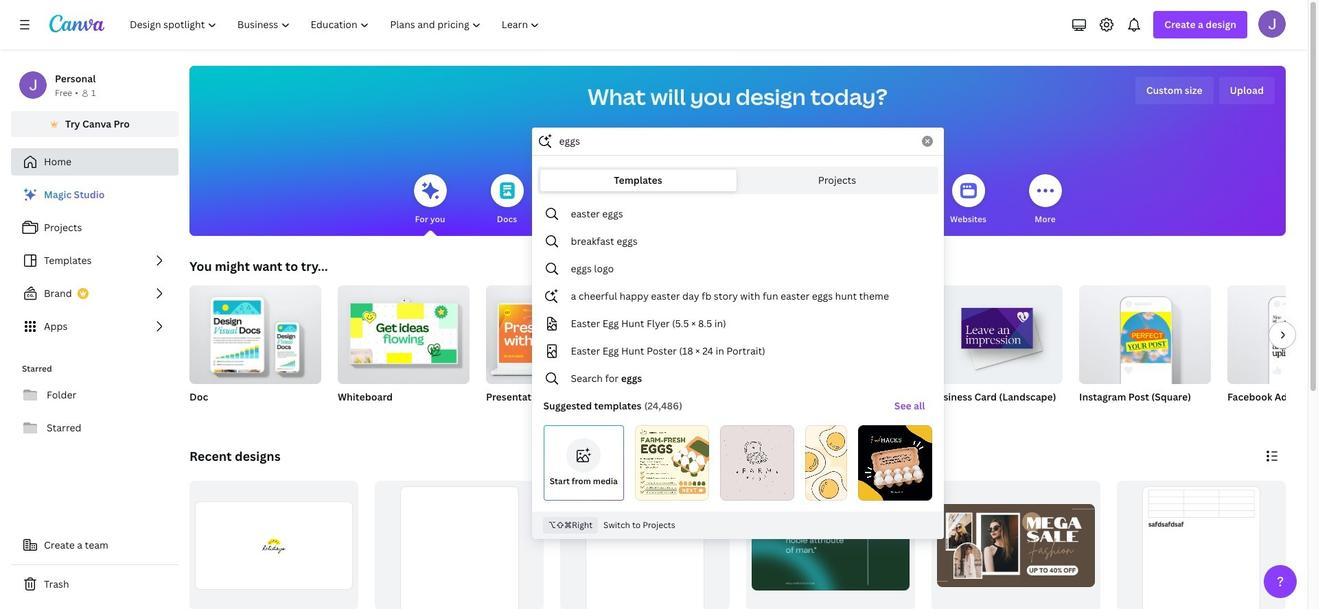 Task type: describe. For each thing, give the bounding box(es) containing it.
edit a copy of the yellow illustrated eggs phone wallpaper template image
[[805, 426, 847, 501]]

jacob simon image
[[1258, 10, 1286, 38]]



Task type: locate. For each thing, give the bounding box(es) containing it.
Search search field
[[559, 128, 913, 154]]

group
[[189, 280, 321, 422], [189, 280, 321, 384], [338, 280, 470, 422], [338, 280, 470, 384], [931, 280, 1063, 422], [931, 280, 1063, 384], [1079, 280, 1211, 422], [1079, 280, 1211, 384], [486, 286, 618, 422], [486, 286, 618, 384], [634, 286, 766, 422], [783, 286, 914, 422], [1227, 286, 1318, 422], [1227, 286, 1318, 384], [189, 481, 358, 610], [375, 481, 544, 610], [931, 481, 1100, 610], [1117, 481, 1286, 610]]

edit a copy of the black orange food hacks food instagram post template image
[[858, 426, 932, 501]]

edit a copy of the green and orange minimalist illustrated farm fresh eggs linkedin post template image
[[635, 426, 709, 501]]

list box
[[532, 200, 943, 507]]

list
[[11, 181, 178, 341]]

None search field
[[532, 128, 944, 540]]

top level navigation element
[[121, 11, 552, 38]]

edit a copy of the farm eggs modern graphic beige logo template image
[[720, 426, 794, 501]]



Task type: vqa. For each thing, say whether or not it's contained in the screenshot.
List at the left of the page
yes



